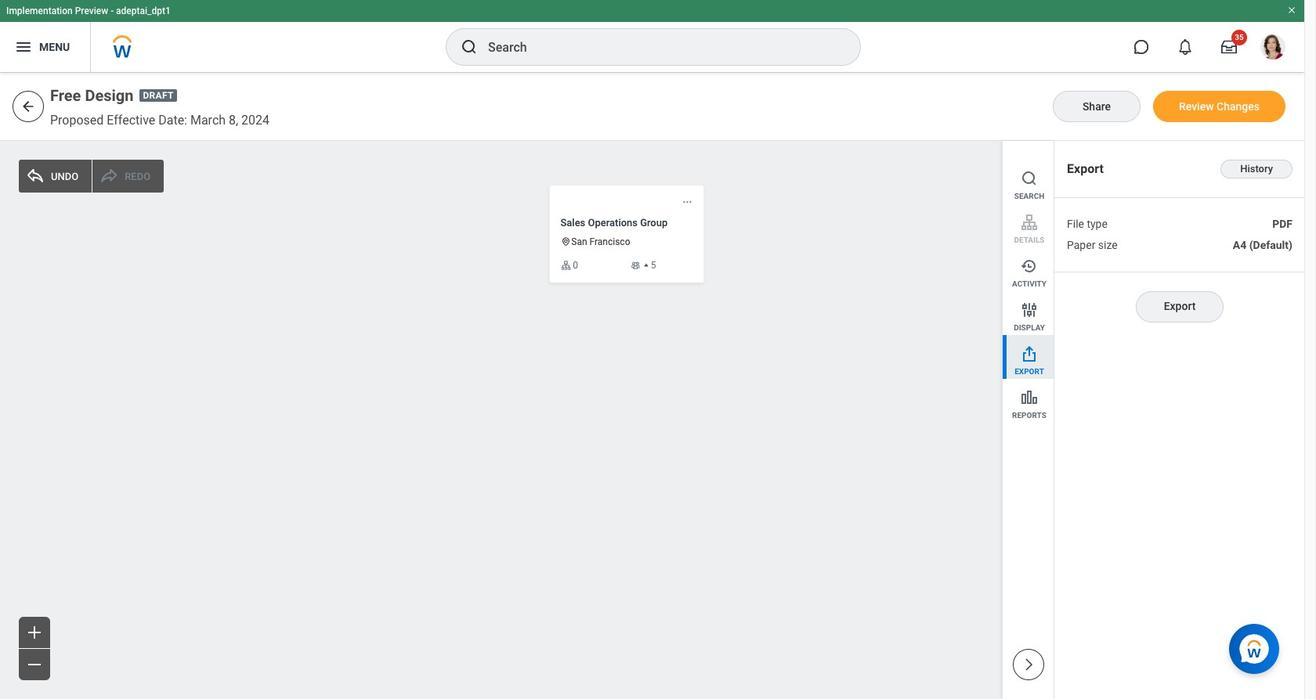 Task type: describe. For each thing, give the bounding box(es) containing it.
(default)
[[1250, 239, 1293, 251]]

undo r image
[[100, 167, 118, 186]]

export inside button
[[1164, 300, 1196, 313]]

review changes button
[[1153, 91, 1286, 122]]

minus image
[[25, 656, 44, 675]]

35
[[1235, 33, 1244, 42]]

inbox large image
[[1222, 39, 1237, 55]]

implementation
[[6, 5, 73, 16]]

effective
[[107, 113, 155, 128]]

location image
[[561, 237, 571, 248]]

menu
[[39, 40, 70, 53]]

chevron right image
[[1021, 657, 1036, 673]]

2 vertical spatial export
[[1015, 368, 1044, 376]]

display
[[1014, 324, 1045, 332]]

draft
[[143, 90, 174, 101]]

size
[[1099, 239, 1118, 251]]

proposed
[[50, 113, 104, 128]]

0
[[573, 260, 578, 271]]

share button
[[1053, 91, 1141, 122]]

paper size
[[1067, 239, 1118, 251]]

implementation preview -   adeptai_dpt1
[[6, 5, 171, 16]]

a4 (default)
[[1233, 239, 1293, 251]]

sales
[[561, 217, 586, 229]]

history button
[[1221, 160, 1293, 179]]

changes
[[1217, 100, 1260, 113]]

proposed effective date: march 8, 2024
[[50, 113, 270, 128]]

details
[[1014, 236, 1045, 244]]

menu banner
[[0, 0, 1305, 72]]

date:
[[158, 113, 187, 128]]

free
[[50, 86, 81, 105]]

redo
[[125, 170, 151, 182]]

notifications large image
[[1178, 39, 1193, 55]]

adeptai_dpt1
[[116, 5, 171, 16]]

free design
[[50, 86, 134, 105]]



Task type: locate. For each thing, give the bounding box(es) containing it.
contact card matrix manager image
[[630, 260, 641, 271]]

review changes
[[1179, 100, 1260, 113]]

1 vertical spatial export
[[1164, 300, 1196, 313]]

search
[[1015, 192, 1045, 201]]

march
[[190, 113, 226, 128]]

8,
[[229, 113, 238, 128]]

menu containing search
[[1003, 141, 1054, 423]]

review
[[1179, 100, 1214, 113]]

group
[[640, 217, 668, 229]]

search image
[[460, 38, 479, 56]]

caret up image
[[642, 261, 651, 270]]

pdf
[[1273, 218, 1293, 230]]

Search Workday  search field
[[488, 30, 828, 64]]

close environment banner image
[[1287, 5, 1297, 15]]

file
[[1067, 218, 1084, 230]]

2024
[[241, 113, 270, 128]]

file type
[[1067, 218, 1108, 230]]

design
[[85, 86, 134, 105]]

a4
[[1233, 239, 1247, 251]]

preview
[[75, 5, 108, 16]]

arrow left image
[[20, 99, 36, 114]]

2 horizontal spatial export
[[1164, 300, 1196, 313]]

related actions image
[[682, 197, 693, 208]]

justify image
[[14, 38, 33, 56]]

-
[[111, 5, 114, 16]]

profile logan mcneil image
[[1261, 34, 1286, 63]]

5
[[651, 260, 656, 271]]

operations
[[588, 217, 638, 229]]

export
[[1067, 162, 1104, 177], [1164, 300, 1196, 313], [1015, 368, 1044, 376]]

paper
[[1067, 239, 1096, 251]]

export button
[[1136, 291, 1224, 322]]

francisco
[[590, 237, 630, 248]]

undo button
[[19, 160, 92, 193]]

redo button
[[93, 160, 164, 193]]

share
[[1083, 100, 1111, 113]]

35 button
[[1212, 30, 1248, 64]]

undo
[[51, 170, 79, 182]]

org chart image
[[561, 260, 571, 271]]

plus image
[[25, 624, 44, 643]]

1 horizontal spatial export
[[1067, 162, 1104, 177]]

0 horizontal spatial export
[[1015, 368, 1044, 376]]

sales operations group
[[561, 217, 668, 229]]

activity
[[1012, 280, 1047, 288]]

reports
[[1013, 411, 1047, 420]]

menu
[[1003, 141, 1054, 423]]

san
[[571, 237, 587, 248]]

san francisco
[[571, 237, 630, 248]]

menu button
[[0, 22, 90, 72]]

history
[[1241, 163, 1273, 175]]

type
[[1087, 218, 1108, 230]]

0 vertical spatial export
[[1067, 162, 1104, 177]]

undo l image
[[26, 167, 45, 186]]



Task type: vqa. For each thing, say whether or not it's contained in the screenshot.
plus Icon
yes



